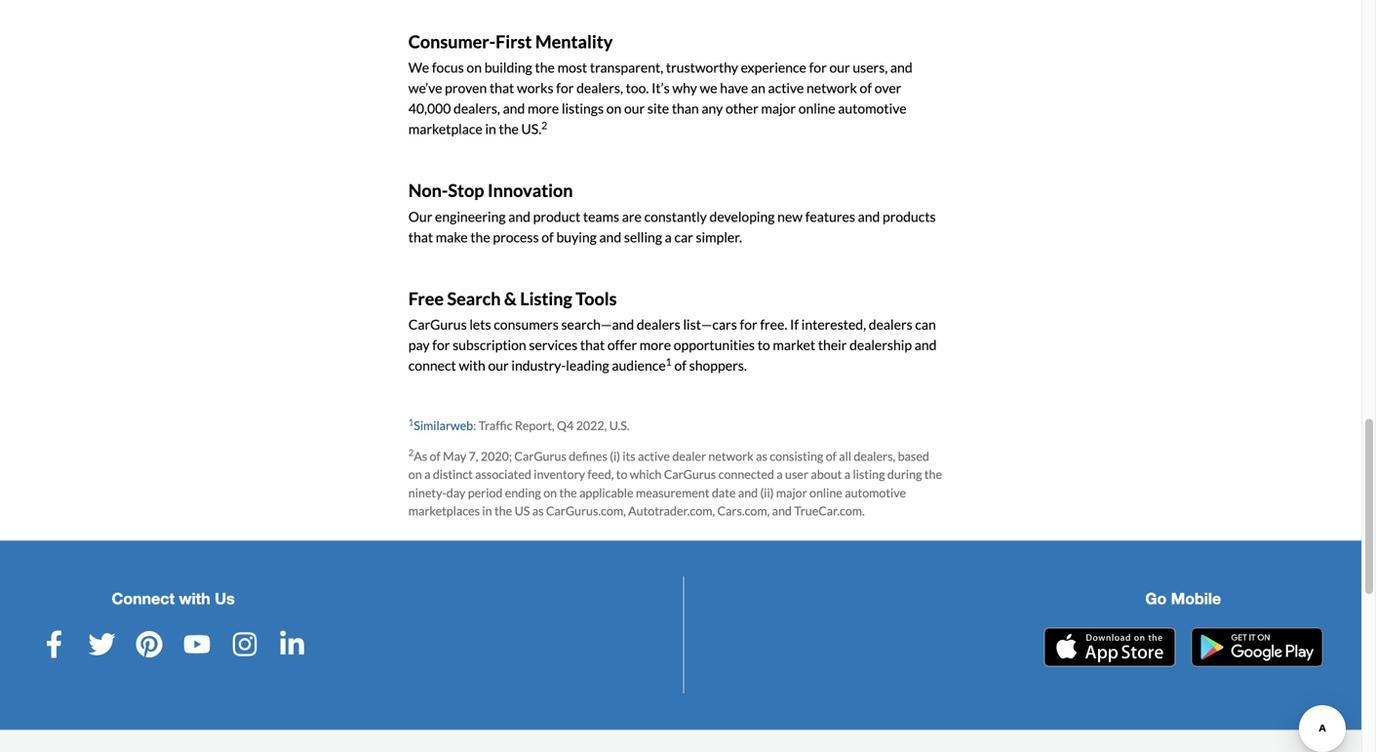 Task type: locate. For each thing, give the bounding box(es) containing it.
more inside we focus on building the most transparent, trustworthy experience for our users, and we've proven that works for dealers, too. it's why we have an active network of over 40,000 dealers, and more listings on our site than any other major online automotive marketplace in the us.
[[528, 100, 559, 117]]

too.
[[626, 80, 649, 96]]

a left car
[[665, 229, 672, 245]]

0 vertical spatial more
[[528, 100, 559, 117]]

q4
[[557, 418, 574, 433]]

1 vertical spatial 1
[[409, 416, 414, 428]]

2 inside 2 as of may 7, 2020; cargurus defines (i) its active dealer network as consisting of all dealers, based on a distinct associated inventory feed, to which cargurus connected a user about a listing during the ninety-day period ending on the applicable measurement date and (ii) major online automotive marketplaces in the us as cargurus.com, autotrader.com, cars.com, and truecar.com.
[[409, 447, 414, 458]]

in
[[485, 121, 496, 137], [482, 503, 492, 518]]

online down about
[[810, 485, 843, 500]]

to inside 2 as of may 7, 2020; cargurus defines (i) its active dealer network as consisting of all dealers, based on a distinct associated inventory feed, to which cargurus connected a user about a listing during the ninety-day period ending on the applicable measurement date and (ii) major online automotive marketplaces in the us as cargurus.com, autotrader.com, cars.com, and truecar.com.
[[616, 467, 628, 481]]

dealers, up listings
[[577, 80, 623, 96]]

1 horizontal spatial 2
[[542, 119, 548, 131]]

our left users,
[[830, 59, 850, 76]]

that up leading
[[580, 337, 605, 353]]

1 horizontal spatial to
[[758, 337, 770, 353]]

network up connected
[[709, 449, 754, 463]]

in left us.
[[485, 121, 496, 137]]

2 vertical spatial our
[[488, 357, 509, 374]]

ninety-
[[409, 485, 447, 500]]

we
[[700, 80, 718, 96]]

features
[[806, 208, 856, 225]]

we
[[409, 59, 429, 76]]

may
[[443, 449, 466, 463]]

1 vertical spatial more
[[640, 337, 671, 353]]

the down based
[[925, 467, 942, 481]]

0 horizontal spatial active
[[638, 449, 670, 463]]

period
[[468, 485, 503, 500]]

1 horizontal spatial with
[[459, 357, 486, 374]]

0 vertical spatial online
[[799, 100, 836, 117]]

major inside 2 as of may 7, 2020; cargurus defines (i) its active dealer network as consisting of all dealers, based on a distinct associated inventory feed, to which cargurus connected a user about a listing during the ninety-day period ending on the applicable measurement date and (ii) major online automotive marketplaces in the us as cargurus.com, autotrader.com, cars.com, and truecar.com.
[[776, 485, 807, 500]]

focus
[[432, 59, 464, 76]]

network down users,
[[807, 80, 857, 96]]

1 horizontal spatial more
[[640, 337, 671, 353]]

0 vertical spatial 1
[[666, 355, 672, 368]]

2 vertical spatial that
[[580, 337, 605, 353]]

1 vertical spatial active
[[638, 449, 670, 463]]

can
[[915, 316, 936, 333]]

day
[[447, 485, 466, 500]]

0 vertical spatial with
[[459, 357, 486, 374]]

listing
[[520, 288, 572, 309]]

with
[[459, 357, 486, 374], [179, 589, 211, 608]]

and
[[891, 59, 913, 76], [503, 100, 525, 117], [509, 208, 531, 225], [858, 208, 880, 225], [599, 229, 622, 245], [915, 337, 937, 353], [738, 485, 758, 500], [772, 503, 792, 518]]

0 vertical spatial major
[[761, 100, 796, 117]]

as up connected
[[756, 449, 768, 463]]

&
[[504, 288, 517, 309]]

active
[[768, 80, 804, 96], [638, 449, 670, 463]]

a inside non-stop innovation our engineering and product teams are constantly developing new features and products that make the process of buying and selling a car simpler.
[[665, 229, 672, 245]]

subscription
[[453, 337, 527, 353]]

products
[[883, 208, 936, 225]]

2 down similarweb
[[409, 447, 414, 458]]

0 horizontal spatial dealers
[[637, 316, 681, 333]]

7,
[[469, 449, 478, 463]]

users,
[[853, 59, 888, 76]]

of down users,
[[860, 80, 872, 96]]

2 horizontal spatial that
[[580, 337, 605, 353]]

why
[[673, 80, 697, 96]]

(i)
[[610, 449, 620, 463]]

dealership
[[850, 337, 912, 353]]

0 vertical spatial dealers,
[[577, 80, 623, 96]]

are
[[622, 208, 642, 225]]

audience
[[612, 357, 666, 374]]

1 vertical spatial automotive
[[845, 485, 906, 500]]

that down building
[[490, 80, 514, 96]]

interested,
[[802, 316, 866, 333]]

online down experience
[[799, 100, 836, 117]]

as right the us
[[532, 503, 544, 518]]

during
[[888, 467, 922, 481]]

0 horizontal spatial with
[[179, 589, 211, 608]]

automotive down over
[[838, 100, 907, 117]]

the left us.
[[499, 121, 519, 137]]

dealers, down the proven
[[454, 100, 500, 117]]

our down too.
[[624, 100, 645, 117]]

1 vertical spatial with
[[179, 589, 211, 608]]

major down user
[[776, 485, 807, 500]]

1 vertical spatial 2
[[409, 447, 414, 458]]

2 horizontal spatial dealers,
[[854, 449, 896, 463]]

2 for 2
[[542, 119, 548, 131]]

0 horizontal spatial more
[[528, 100, 559, 117]]

0 horizontal spatial 1
[[409, 416, 414, 428]]

cargurus down dealer
[[664, 467, 716, 481]]

truecar.com.
[[794, 503, 865, 518]]

have
[[720, 80, 749, 96]]

0 horizontal spatial 2
[[409, 447, 414, 458]]

dealers up offer at the left of page
[[637, 316, 681, 333]]

a
[[665, 229, 672, 245], [424, 467, 431, 481], [777, 467, 783, 481], [845, 467, 851, 481]]

0 vertical spatial that
[[490, 80, 514, 96]]

1 vertical spatial network
[[709, 449, 754, 463]]

trustworthy
[[666, 59, 738, 76]]

us
[[215, 589, 235, 608]]

dealers,
[[577, 80, 623, 96], [454, 100, 500, 117], [854, 449, 896, 463]]

1 vertical spatial to
[[616, 467, 628, 481]]

0 vertical spatial as
[[756, 449, 768, 463]]

0 vertical spatial active
[[768, 80, 804, 96]]

2 horizontal spatial our
[[830, 59, 850, 76]]

0 horizontal spatial our
[[488, 357, 509, 374]]

0 horizontal spatial as
[[532, 503, 544, 518]]

1 vertical spatial dealers,
[[454, 100, 500, 117]]

defines
[[569, 449, 608, 463]]

as
[[756, 449, 768, 463], [532, 503, 544, 518]]

in down period
[[482, 503, 492, 518]]

process
[[493, 229, 539, 245]]

online
[[799, 100, 836, 117], [810, 485, 843, 500]]

0 horizontal spatial to
[[616, 467, 628, 481]]

based
[[898, 449, 930, 463]]

all
[[839, 449, 852, 463]]

1 horizontal spatial 1
[[666, 355, 672, 368]]

with down subscription
[[459, 357, 486, 374]]

1 of shoppers.
[[666, 355, 747, 374]]

0 vertical spatial 2
[[542, 119, 548, 131]]

active up which
[[638, 449, 670, 463]]

that inside non-stop innovation our engineering and product teams are constantly developing new features and products that make the process of buying and selling a car simpler.
[[409, 229, 433, 245]]

services
[[529, 337, 578, 353]]

cargurus lets consumers search—and dealers list—cars for free. if interested, dealers can pay for subscription services that offer more opportunities to market their dealership and connect with our industry-leading audience
[[409, 316, 937, 374]]

1 vertical spatial online
[[810, 485, 843, 500]]

the up 'works'
[[535, 59, 555, 76]]

1 inside the 1 similarweb : traffic report, q4 2022, u.s.
[[409, 416, 414, 428]]

1 vertical spatial cargurus
[[515, 449, 567, 463]]

cargurus
[[409, 316, 467, 333], [515, 449, 567, 463], [664, 467, 716, 481]]

over
[[875, 80, 902, 96]]

network
[[807, 80, 857, 96], [709, 449, 754, 463]]

a left user
[[777, 467, 783, 481]]

twitter image
[[88, 630, 115, 658]]

our
[[409, 208, 433, 225]]

cargurus up inventory
[[515, 449, 567, 463]]

2
[[542, 119, 548, 131], [409, 447, 414, 458]]

1 vertical spatial major
[[776, 485, 807, 500]]

2 vertical spatial dealers,
[[854, 449, 896, 463]]

more inside cargurus lets consumers search—and dealers list—cars for free. if interested, dealers can pay for subscription services that offer more opportunities to market their dealership and connect with our industry-leading audience
[[640, 337, 671, 353]]

1 inside 1 of shoppers.
[[666, 355, 672, 368]]

that for focus
[[490, 80, 514, 96]]

that
[[490, 80, 514, 96], [409, 229, 433, 245], [580, 337, 605, 353]]

cargurus up pay
[[409, 316, 467, 333]]

0 horizontal spatial that
[[409, 229, 433, 245]]

youtube image
[[183, 630, 211, 658]]

applicable
[[580, 485, 634, 500]]

that inside cargurus lets consumers search—and dealers list—cars for free. if interested, dealers can pay for subscription services that offer more opportunities to market their dealership and connect with our industry-leading audience
[[580, 337, 605, 353]]

automotive inside we focus on building the most transparent, trustworthy experience for our users, and we've proven that works for dealers, too. it's why we have an active network of over 40,000 dealers, and more listings on our site than any other major online automotive marketplace in the us.
[[838, 100, 907, 117]]

0 horizontal spatial network
[[709, 449, 754, 463]]

0 vertical spatial network
[[807, 80, 857, 96]]

the
[[535, 59, 555, 76], [499, 121, 519, 137], [471, 229, 490, 245], [925, 467, 942, 481], [560, 485, 577, 500], [495, 503, 512, 518]]

dealers up dealership
[[869, 316, 913, 333]]

and inside cargurus lets consumers search—and dealers list—cars for free. if interested, dealers can pay for subscription services that offer more opportunities to market their dealership and connect with our industry-leading audience
[[915, 337, 937, 353]]

a up ninety-
[[424, 467, 431, 481]]

the down inventory
[[560, 485, 577, 500]]

major down an
[[761, 100, 796, 117]]

0 vertical spatial our
[[830, 59, 850, 76]]

to down (i) at the bottom left
[[616, 467, 628, 481]]

1 horizontal spatial active
[[768, 80, 804, 96]]

and down can
[[915, 337, 937, 353]]

0 vertical spatial in
[[485, 121, 496, 137]]

0 vertical spatial cargurus
[[409, 316, 467, 333]]

our inside cargurus lets consumers search—and dealers list—cars for free. if interested, dealers can pay for subscription services that offer more opportunities to market their dealership and connect with our industry-leading audience
[[488, 357, 509, 374]]

1 horizontal spatial cargurus
[[515, 449, 567, 463]]

shoppers.
[[689, 357, 747, 374]]

1
[[666, 355, 672, 368], [409, 416, 414, 428]]

to inside cargurus lets consumers search—and dealers list—cars for free. if interested, dealers can pay for subscription services that offer more opportunities to market their dealership and connect with our industry-leading audience
[[758, 337, 770, 353]]

list—cars
[[683, 316, 737, 333]]

1 horizontal spatial network
[[807, 80, 857, 96]]

that inside we focus on building the most transparent, trustworthy experience for our users, and we've proven that works for dealers, too. it's why we have an active network of over 40,000 dealers, and more listings on our site than any other major online automotive marketplace in the us.
[[490, 80, 514, 96]]

0 horizontal spatial dealers,
[[454, 100, 500, 117]]

of down product
[[542, 229, 554, 245]]

any
[[702, 100, 723, 117]]

to
[[758, 337, 770, 353], [616, 467, 628, 481]]

automotive down the listing
[[845, 485, 906, 500]]

2 down 'works'
[[542, 119, 548, 131]]

of inside non-stop innovation our engineering and product teams are constantly developing new features and products that make the process of buying and selling a car simpler.
[[542, 229, 554, 245]]

more down 'works'
[[528, 100, 559, 117]]

our down subscription
[[488, 357, 509, 374]]

of left shoppers.
[[675, 357, 687, 374]]

the left the us
[[495, 503, 512, 518]]

a down all
[[845, 467, 851, 481]]

1 vertical spatial that
[[409, 229, 433, 245]]

2 vertical spatial cargurus
[[664, 467, 716, 481]]

associated
[[475, 467, 532, 481]]

1 vertical spatial as
[[532, 503, 544, 518]]

that down 'our' at the left top of the page
[[409, 229, 433, 245]]

connect with us
[[112, 589, 235, 608]]

dealers, up the listing
[[854, 449, 896, 463]]

1 horizontal spatial dealers
[[869, 316, 913, 333]]

with left the us
[[179, 589, 211, 608]]

:
[[473, 418, 476, 433]]

1 vertical spatial our
[[624, 100, 645, 117]]

connect
[[409, 357, 456, 374]]

0 vertical spatial to
[[758, 337, 770, 353]]

of right 'as'
[[430, 449, 441, 463]]

for down most
[[556, 80, 574, 96]]

on right listings
[[607, 100, 622, 117]]

the down engineering
[[471, 229, 490, 245]]

0 vertical spatial automotive
[[838, 100, 907, 117]]

active down experience
[[768, 80, 804, 96]]

and down the teams
[[599, 229, 622, 245]]

1 horizontal spatial that
[[490, 80, 514, 96]]

2020;
[[481, 449, 512, 463]]

to down the free.
[[758, 337, 770, 353]]

1 vertical spatial in
[[482, 503, 492, 518]]

0 horizontal spatial cargurus
[[409, 316, 467, 333]]

more up audience
[[640, 337, 671, 353]]

on down 'as'
[[409, 467, 422, 481]]

and up us.
[[503, 100, 525, 117]]



Task type: describe. For each thing, give the bounding box(es) containing it.
it's
[[652, 80, 670, 96]]

online inside 2 as of may 7, 2020; cargurus defines (i) its active dealer network as consisting of all dealers, based on a distinct associated inventory feed, to which cargurus connected a user about a listing during the ninety-day period ending on the applicable measurement date and (ii) major online automotive marketplaces in the us as cargurus.com, autotrader.com, cars.com, and truecar.com.
[[810, 485, 843, 500]]

and down connected
[[738, 485, 758, 500]]

experience
[[741, 59, 807, 76]]

opportunities
[[674, 337, 755, 353]]

on down inventory
[[544, 485, 557, 500]]

dealers, inside 2 as of may 7, 2020; cargurus defines (i) its active dealer network as consisting of all dealers, based on a distinct associated inventory feed, to which cargurus connected a user about a listing during the ninety-day period ending on the applicable measurement date and (ii) major online automotive marketplaces in the us as cargurus.com, autotrader.com, cars.com, and truecar.com.
[[854, 449, 896, 463]]

go
[[1146, 589, 1167, 608]]

of inside we focus on building the most transparent, trustworthy experience for our users, and we've proven that works for dealers, too. it's why we have an active network of over 40,000 dealers, and more listings on our site than any other major online automotive marketplace in the us.
[[860, 80, 872, 96]]

than
[[672, 100, 699, 117]]

ending
[[505, 485, 541, 500]]

car
[[675, 229, 693, 245]]

major inside we focus on building the most transparent, trustworthy experience for our users, and we've proven that works for dealers, too. it's why we have an active network of over 40,000 dealers, and more listings on our site than any other major online automotive marketplace in the us.
[[761, 100, 796, 117]]

network inside we focus on building the most transparent, trustworthy experience for our users, and we've proven that works for dealers, too. it's why we have an active network of over 40,000 dealers, and more listings on our site than any other major online automotive marketplace in the us.
[[807, 80, 857, 96]]

us
[[515, 503, 530, 518]]

1 horizontal spatial as
[[756, 449, 768, 463]]

measurement
[[636, 485, 710, 500]]

of inside 1 of shoppers.
[[675, 357, 687, 374]]

their
[[818, 337, 847, 353]]

free
[[409, 288, 444, 309]]

2022,
[[576, 418, 607, 433]]

constantly
[[644, 208, 707, 225]]

market
[[773, 337, 816, 353]]

autotrader.com,
[[628, 503, 715, 518]]

and up process
[[509, 208, 531, 225]]

facebook image
[[41, 630, 68, 658]]

simpler.
[[696, 229, 742, 245]]

about
[[811, 467, 842, 481]]

product
[[533, 208, 581, 225]]

building
[[485, 59, 533, 76]]

(ii)
[[761, 485, 774, 500]]

marketplaces
[[409, 503, 480, 518]]

and down (ii) on the bottom right of the page
[[772, 503, 792, 518]]

cargurus.com,
[[546, 503, 626, 518]]

mobile
[[1171, 589, 1222, 608]]

report,
[[515, 418, 555, 433]]

40,000
[[409, 100, 451, 117]]

that for stop
[[409, 229, 433, 245]]

buying
[[557, 229, 597, 245]]

as
[[414, 449, 427, 463]]

other
[[726, 100, 759, 117]]

and up over
[[891, 59, 913, 76]]

network inside 2 as of may 7, 2020; cargurus defines (i) its active dealer network as consisting of all dealers, based on a distinct associated inventory feed, to which cargurus connected a user about a listing during the ninety-day period ending on the applicable measurement date and (ii) major online automotive marketplaces in the us as cargurus.com, autotrader.com, cars.com, and truecar.com.
[[709, 449, 754, 463]]

online inside we focus on building the most transparent, trustworthy experience for our users, and we've proven that works for dealers, too. it's why we have an active network of over 40,000 dealers, and more listings on our site than any other major online automotive marketplace in the us.
[[799, 100, 836, 117]]

non-stop innovation our engineering and product teams are constantly developing new features and products that make the process of buying and selling a car simpler.
[[409, 180, 936, 245]]

instagram image
[[231, 630, 258, 658]]

1 for similarweb
[[409, 416, 414, 428]]

dealer
[[673, 449, 706, 463]]

automotive inside 2 as of may 7, 2020; cargurus defines (i) its active dealer network as consisting of all dealers, based on a distinct associated inventory feed, to which cargurus connected a user about a listing during the ninety-day period ending on the applicable measurement date and (ii) major online automotive marketplaces in the us as cargurus.com, autotrader.com, cars.com, and truecar.com.
[[845, 485, 906, 500]]

1 for of
[[666, 355, 672, 368]]

get it on google play image
[[1191, 628, 1323, 667]]

pay
[[409, 337, 430, 353]]

in inside 2 as of may 7, 2020; cargurus defines (i) its active dealer network as consisting of all dealers, based on a distinct associated inventory feed, to which cargurus connected a user about a listing during the ninety-day period ending on the applicable measurement date and (ii) major online automotive marketplaces in the us as cargurus.com, autotrader.com, cars.com, and truecar.com.
[[482, 503, 492, 518]]

date
[[712, 485, 736, 500]]

search—and
[[561, 316, 634, 333]]

for right pay
[[432, 337, 450, 353]]

cargurus inside cargurus lets consumers search—and dealers list—cars for free. if interested, dealers can pay for subscription services that offer more opportunities to market their dealership and connect with our industry-leading audience
[[409, 316, 467, 333]]

the inside non-stop innovation our engineering and product teams are constantly developing new features and products that make the process of buying and selling a car simpler.
[[471, 229, 490, 245]]

1 similarweb : traffic report, q4 2022, u.s.
[[409, 416, 630, 433]]

and right features
[[858, 208, 880, 225]]

transparent,
[[590, 59, 664, 76]]

with inside cargurus lets consumers search—and dealers list—cars for free. if interested, dealers can pay for subscription services that offer more opportunities to market their dealership and connect with our industry-leading audience
[[459, 357, 486, 374]]

search
[[447, 288, 501, 309]]

works
[[517, 80, 554, 96]]

download on the app store image
[[1044, 628, 1176, 667]]

connect
[[112, 589, 175, 608]]

its
[[623, 449, 636, 463]]

marketplace
[[409, 121, 483, 137]]

developing
[[710, 208, 775, 225]]

for left the free.
[[740, 316, 758, 333]]

listings
[[562, 100, 604, 117]]

free search & listing tools
[[409, 288, 617, 309]]

1 horizontal spatial our
[[624, 100, 645, 117]]

active inside 2 as of may 7, 2020; cargurus defines (i) its active dealer network as consisting of all dealers, based on a distinct associated inventory feed, to which cargurus connected a user about a listing during the ninety-day period ending on the applicable measurement date and (ii) major online automotive marketplaces in the us as cargurus.com, autotrader.com, cars.com, and truecar.com.
[[638, 449, 670, 463]]

in inside we focus on building the most transparent, trustworthy experience for our users, and we've proven that works for dealers, too. it's why we have an active network of over 40,000 dealers, and more listings on our site than any other major online automotive marketplace in the us.
[[485, 121, 496, 137]]

non-
[[409, 180, 448, 201]]

leading
[[566, 357, 609, 374]]

we focus on building the most transparent, trustworthy experience for our users, and we've proven that works for dealers, too. it's why we have an active network of over 40,000 dealers, and more listings on our site than any other major online automotive marketplace in the us.
[[409, 59, 913, 137]]

2 for 2 as of may 7, 2020; cargurus defines (i) its active dealer network as consisting of all dealers, based on a distinct associated inventory feed, to which cargurus connected a user about a listing during the ninety-day period ending on the applicable measurement date and (ii) major online automotive marketplaces in the us as cargurus.com, autotrader.com, cars.com, and truecar.com.
[[409, 447, 414, 458]]

2 as of may 7, 2020; cargurus defines (i) its active dealer network as consisting of all dealers, based on a distinct associated inventory feed, to which cargurus connected a user about a listing during the ninety-day period ending on the applicable measurement date and (ii) major online automotive marketplaces in the us as cargurus.com, autotrader.com, cars.com, and truecar.com.
[[409, 447, 942, 518]]

we've
[[409, 80, 442, 96]]

for right experience
[[809, 59, 827, 76]]

1 dealers from the left
[[637, 316, 681, 333]]

listing
[[853, 467, 885, 481]]

user
[[785, 467, 809, 481]]

traffic
[[479, 418, 513, 433]]

connected
[[719, 467, 775, 481]]

tools
[[576, 288, 617, 309]]

cars.com,
[[718, 503, 770, 518]]

innovation
[[488, 180, 573, 201]]

consumers
[[494, 316, 559, 333]]

on up the proven
[[467, 59, 482, 76]]

consisting
[[770, 449, 824, 463]]

most
[[558, 59, 587, 76]]

engineering
[[435, 208, 506, 225]]

pinterest image
[[136, 630, 163, 658]]

feed,
[[588, 467, 614, 481]]

2 horizontal spatial cargurus
[[664, 467, 716, 481]]

teams
[[583, 208, 620, 225]]

us.
[[522, 121, 542, 137]]

of left all
[[826, 449, 837, 463]]

an
[[751, 80, 766, 96]]

linkedin image
[[279, 630, 306, 658]]

first
[[496, 31, 532, 52]]

site
[[648, 100, 669, 117]]

go mobile
[[1146, 589, 1222, 608]]

1 horizontal spatial dealers,
[[577, 80, 623, 96]]

selling
[[624, 229, 662, 245]]

2 dealers from the left
[[869, 316, 913, 333]]

proven
[[445, 80, 487, 96]]

if
[[790, 316, 799, 333]]

active inside we focus on building the most transparent, trustworthy experience for our users, and we've proven that works for dealers, too. it's why we have an active network of over 40,000 dealers, and more listings on our site than any other major online automotive marketplace in the us.
[[768, 80, 804, 96]]

distinct
[[433, 467, 473, 481]]

make
[[436, 229, 468, 245]]

consumer-
[[409, 31, 496, 52]]



Task type: vqa. For each thing, say whether or not it's contained in the screenshot.
chevron down icon
no



